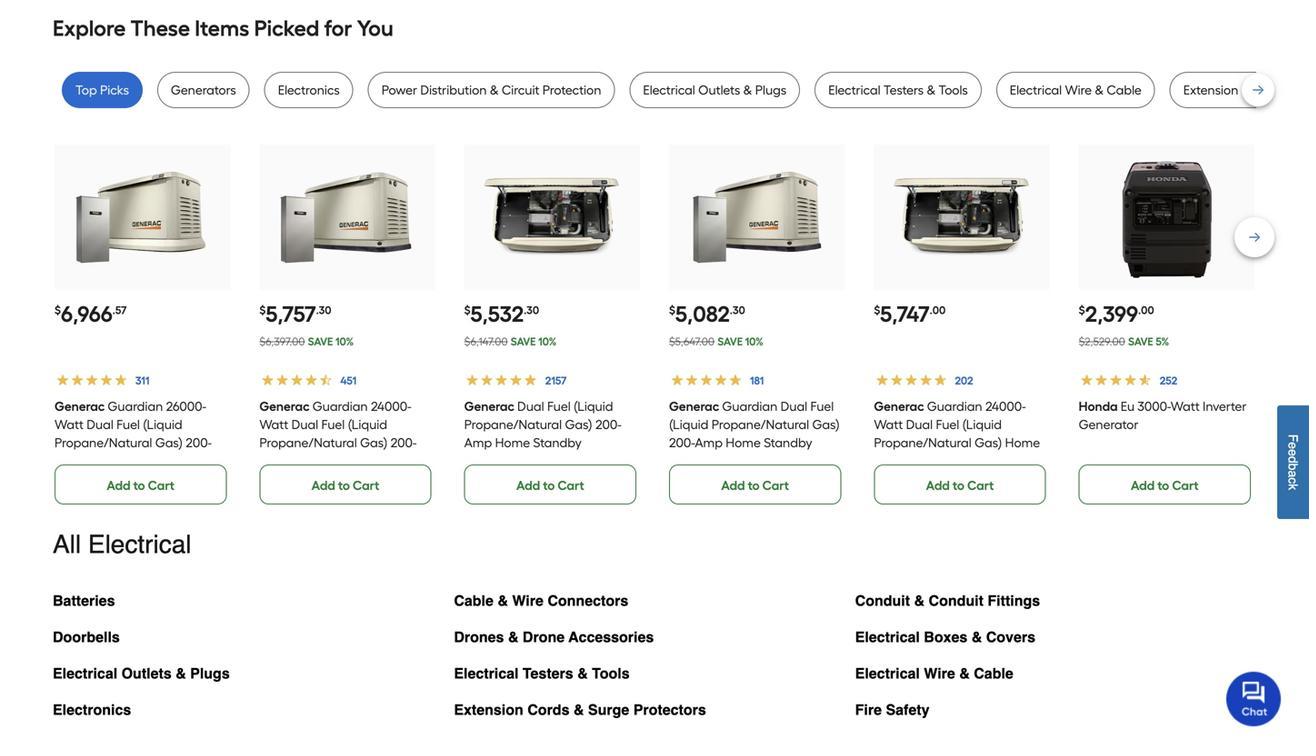 Task type: describe. For each thing, give the bounding box(es) containing it.
d
[[1286, 456, 1301, 463]]

drone
[[523, 629, 565, 646]]

$ 5,747 .00
[[874, 301, 946, 327]]

c
[[1286, 478, 1301, 484]]

gas) inside dual fuel (liquid propane/natural gas) 200- amp home standby generator (automatic transfer switch)
[[565, 417, 593, 432]]

dual inside guardian dual fuel (liquid propane/natural gas) 200-amp home standby generator (automatic transfer switch)
[[781, 399, 808, 414]]

f
[[1286, 434, 1301, 442]]

2,399
[[1086, 301, 1139, 327]]

24000- for home
[[986, 399, 1026, 414]]

gas) for guardian 26000- watt dual fuel (liquid propane/natural gas) 200- amp home standby generator (automatic transfer switch)
[[155, 435, 183, 451]]

0 horizontal spatial electronics
[[53, 702, 131, 718]]

standby inside guardian 24000- watt dual fuel (liquid propane/natural gas) home standby generator
[[874, 453, 923, 469]]

wire inside electrical wire & cable link
[[924, 665, 956, 682]]

cart inside 6,966 list item
[[148, 478, 175, 493]]

to inside 5,747 list item
[[953, 478, 965, 493]]

a
[[1286, 470, 1301, 478]]

explore
[[53, 15, 126, 41]]

$ 5,082 .30
[[669, 301, 746, 327]]

distribution
[[421, 82, 487, 98]]

switch) inside guardian dual fuel (liquid propane/natural gas) 200-amp home standby generator (automatic transfer switch)
[[720, 472, 761, 487]]

all
[[53, 530, 81, 559]]

electrical outlets & plugs link
[[53, 661, 230, 698]]

1 vertical spatial electrical wire & cable
[[856, 665, 1014, 682]]

add to cart inside 6,966 list item
[[107, 478, 175, 493]]

(automatic inside "guardian 26000- watt dual fuel (liquid propane/natural gas) 200- amp home standby generator (automatic transfer switch)"
[[117, 472, 182, 487]]

home inside "guardian 26000- watt dual fuel (liquid propane/natural gas) 200- amp home standby generator (automatic transfer switch)"
[[85, 453, 120, 469]]

covers
[[987, 629, 1036, 646]]

$2,529.00
[[1079, 335, 1126, 348]]

f e e d b a c k
[[1286, 434, 1301, 490]]

generator inside guardian 24000- watt dual fuel (liquid propane/natural gas) 200- amp home standby generator (automatic transfer switch)
[[260, 472, 319, 487]]

5,747
[[881, 301, 930, 327]]

standby inside "guardian 26000- watt dual fuel (liquid propane/natural gas) 200- amp home standby generator (automatic transfer switch)"
[[124, 453, 172, 469]]

guardian 26000- watt dual fuel (liquid propane/natural gas) 200- amp home standby generator (automatic transfer switch)
[[55, 399, 212, 505]]

generac guardian dual fuel (liquid propane/natural gas) 200-amp home standby generator (automatic transfer switch) image
[[687, 147, 828, 288]]

$6,147.00
[[464, 335, 508, 348]]

1 horizontal spatial testers
[[884, 82, 924, 98]]

honda eu 3000-watt inverter generator image
[[1097, 147, 1237, 288]]

$ for 5,747
[[874, 304, 881, 317]]

transfer inside guardian dual fuel (liquid propane/natural gas) 200-amp home standby generator (automatic transfer switch)
[[669, 472, 717, 487]]

electrical wire & cable link
[[856, 661, 1014, 698]]

switch) inside dual fuel (liquid propane/natural gas) 200- amp home standby generator (automatic transfer switch)
[[515, 472, 556, 487]]

to for 2,399
[[1158, 478, 1170, 493]]

$ 2,399 .00
[[1079, 301, 1155, 327]]

$ for 6,966
[[55, 304, 61, 317]]

propane/natural inside guardian dual fuel (liquid propane/natural gas) 200-amp home standby generator (automatic transfer switch)
[[712, 417, 810, 432]]

wire inside cable & wire connectors link
[[512, 592, 544, 609]]

extension cords & surge protectors link
[[454, 698, 706, 734]]

$ 6,966 .57
[[55, 301, 127, 327]]

extension cords & surge protectors
[[454, 702, 706, 718]]

fuel for guardian 24000- watt dual fuel (liquid propane/natural gas) 200- amp home standby generator (automatic transfer switch)
[[322, 417, 345, 432]]

gas) for guardian 24000- watt dual fuel (liquid propane/natural gas) home standby generator
[[975, 435, 1002, 451]]

.30 for 5,082
[[730, 304, 746, 317]]

power distribution & circuit protection
[[382, 82, 602, 98]]

0 vertical spatial wire
[[1065, 82, 1092, 98]]

26000-
[[166, 399, 206, 414]]

fuel for guardian 26000- watt dual fuel (liquid propane/natural gas) 200- amp home standby generator (automatic transfer switch)
[[117, 417, 140, 432]]

(liquid for guardian 24000- watt dual fuel (liquid propane/natural gas) 200- amp home standby generator (automatic transfer switch)
[[348, 417, 387, 432]]

add for 2,399
[[1131, 478, 1155, 493]]

200- inside guardian dual fuel (liquid propane/natural gas) 200-amp home standby generator (automatic transfer switch)
[[669, 435, 695, 451]]

add to cart link for 2,399
[[1079, 465, 1251, 505]]

home inside dual fuel (liquid propane/natural gas) 200- amp home standby generator (automatic transfer switch)
[[495, 435, 530, 451]]

dual inside dual fuel (liquid propane/natural gas) 200- amp home standby generator (automatic transfer switch)
[[518, 399, 544, 414]]

top picks
[[75, 82, 129, 98]]

add inside 5,747 list item
[[926, 478, 950, 493]]

watt for guardian 24000- watt dual fuel (liquid propane/natural gas) home standby generator
[[874, 417, 903, 432]]

picks
[[100, 82, 129, 98]]

fire safety
[[856, 702, 930, 718]]

boxes
[[924, 629, 968, 646]]

5,757
[[266, 301, 316, 327]]

add to cart link for 5,757
[[260, 465, 432, 505]]

transfer inside "guardian 26000- watt dual fuel (liquid propane/natural gas) 200- amp home standby generator (automatic transfer switch)"
[[55, 490, 102, 505]]

dual for guardian 26000- watt dual fuel (liquid propane/natural gas) 200- amp home standby generator (automatic transfer switch)
[[87, 417, 114, 432]]

add to cart for 2,399
[[1131, 478, 1199, 493]]

5,082
[[676, 301, 730, 327]]

dual fuel (liquid propane/natural gas) 200- amp home standby generator (automatic transfer switch)
[[464, 399, 622, 487]]

add to cart link for 5,082
[[669, 465, 842, 505]]

generac dual fuel (liquid propane/natural gas) 200-amp home standby generator (automatic transfer switch) image
[[482, 147, 623, 288]]

chat invite button image
[[1227, 671, 1282, 727]]

cart for 5,757
[[353, 478, 380, 493]]

drones & drone accessories
[[454, 629, 654, 646]]

10% for 5,532
[[538, 335, 557, 348]]

fittings
[[988, 592, 1041, 609]]

home inside guardian 24000- watt dual fuel (liquid propane/natural gas) home standby generator
[[1006, 435, 1041, 451]]

fire safety link
[[856, 698, 930, 734]]

guardian for guardian 24000- watt dual fuel (liquid propane/natural gas) home standby generator
[[927, 399, 983, 414]]

explore these items picked for you
[[53, 15, 394, 41]]

generac guardian 24000-watt dual fuel (liquid propane/natural gas) 200-amp home standby generator (automatic transfer switch) image
[[277, 147, 418, 288]]

(automatic inside guardian 24000- watt dual fuel (liquid propane/natural gas) 200- amp home standby generator (automatic transfer switch)
[[322, 472, 387, 487]]

for
[[324, 15, 352, 41]]

f e e d b a c k button
[[1278, 406, 1310, 519]]

generator inside guardian 24000- watt dual fuel (liquid propane/natural gas) home standby generator
[[926, 453, 986, 469]]

(liquid inside guardian dual fuel (liquid propane/natural gas) 200-amp home standby generator (automatic transfer switch)
[[669, 417, 709, 432]]

surge
[[588, 702, 630, 718]]

doorbells
[[53, 629, 120, 646]]

inverter
[[1203, 399, 1247, 414]]

electrical boxes & covers link
[[856, 625, 1036, 661]]

$6,397.00 save 10%
[[260, 335, 354, 348]]

generators
[[171, 82, 236, 98]]

generator inside "eu 3000-watt inverter generator"
[[1079, 417, 1139, 432]]

10% for 5,082
[[745, 335, 764, 348]]

1 e from the top
[[1286, 442, 1301, 449]]

cable & wire connectors link
[[454, 588, 629, 625]]

1 vertical spatial testers
[[523, 665, 574, 682]]

add to cart for 5,757
[[312, 478, 380, 493]]

guardian 24000- watt dual fuel (liquid propane/natural gas) home standby generator
[[874, 399, 1041, 469]]

gas) for guardian 24000- watt dual fuel (liquid propane/natural gas) 200- amp home standby generator (automatic transfer switch)
[[360, 435, 388, 451]]

.57
[[112, 304, 127, 317]]

plugs inside electrical outlets & plugs link
[[190, 665, 230, 682]]

guardian for guardian 26000- watt dual fuel (liquid propane/natural gas) 200- amp home standby generator (automatic transfer switch)
[[108, 399, 163, 414]]

2 conduit from the left
[[929, 592, 984, 609]]

200- inside "guardian 26000- watt dual fuel (liquid propane/natural gas) 200- amp home standby generator (automatic transfer switch)"
[[186, 435, 212, 451]]

home inside guardian 24000- watt dual fuel (liquid propane/natural gas) 200- amp home standby generator (automatic transfer switch)
[[290, 453, 325, 469]]

propane/natural for guardian 24000- watt dual fuel (liquid propane/natural gas) 200- amp home standby generator (automatic transfer switch)
[[260, 435, 357, 451]]

5,532 list item
[[464, 144, 640, 505]]

.00 for 5,747
[[930, 304, 946, 317]]

standby inside guardian dual fuel (liquid propane/natural gas) 200-amp home standby generator (automatic transfer switch)
[[764, 435, 813, 451]]

batteries
[[53, 592, 115, 609]]

2,399 list item
[[1079, 144, 1255, 505]]

(liquid inside dual fuel (liquid propane/natural gas) 200- amp home standby generator (automatic transfer switch)
[[574, 399, 613, 414]]

1 vertical spatial tools
[[592, 665, 630, 682]]

fuel inside guardian dual fuel (liquid propane/natural gas) 200-amp home standby generator (automatic transfer switch)
[[811, 399, 834, 414]]

eu
[[1121, 399, 1135, 414]]

gas) inside guardian dual fuel (liquid propane/natural gas) 200-amp home standby generator (automatic transfer switch)
[[813, 417, 840, 432]]

generac for 5,532
[[464, 399, 515, 414]]

$2,529.00 save 5%
[[1079, 335, 1170, 348]]

6,966 list item
[[55, 144, 230, 505]]

save for 2,399
[[1129, 335, 1154, 348]]

watt for guardian 26000- watt dual fuel (liquid propane/natural gas) 200- amp home standby generator (automatic transfer switch)
[[55, 417, 84, 432]]

$ for 5,757
[[260, 304, 266, 317]]

all electrical
[[53, 530, 191, 559]]

2 horizontal spatial cable
[[1107, 82, 1142, 98]]

6,966
[[61, 301, 112, 327]]

these
[[130, 15, 190, 41]]

add to cart link for 5,532
[[464, 465, 637, 505]]

protection
[[543, 82, 602, 98]]

top
[[75, 82, 97, 98]]

you
[[357, 15, 394, 41]]

cords for sur
[[1242, 82, 1277, 98]]

save for 5,757
[[308, 335, 333, 348]]

$5,647.00
[[669, 335, 715, 348]]

generac guardian 24000-watt dual fuel (liquid propane/natural gas) home standby generator image
[[892, 147, 1033, 288]]

sur
[[1292, 82, 1310, 98]]

cart inside 5,747 list item
[[968, 478, 994, 493]]

$ 5,757 .30
[[260, 301, 332, 327]]

conduit & conduit fittings link
[[856, 588, 1041, 625]]

items
[[195, 15, 249, 41]]

(automatic inside guardian dual fuel (liquid propane/natural gas) 200-amp home standby generator (automatic transfer switch)
[[732, 453, 797, 469]]

5,532
[[471, 301, 524, 327]]

extension cords & sur
[[1184, 82, 1310, 98]]

standby inside dual fuel (liquid propane/natural gas) 200- amp home standby generator (automatic transfer switch)
[[533, 435, 582, 451]]

24000- for 200-
[[371, 399, 412, 414]]

conduit & conduit fittings
[[856, 592, 1041, 609]]

add to cart for 5,532
[[517, 478, 584, 493]]

generator inside dual fuel (liquid propane/natural gas) 200- amp home standby generator (automatic transfer switch)
[[464, 453, 524, 469]]



Task type: vqa. For each thing, say whether or not it's contained in the screenshot.
Cart inside 5,747 LIST ITEM
yes



Task type: locate. For each thing, give the bounding box(es) containing it.
propane/natural inside dual fuel (liquid propane/natural gas) 200- amp home standby generator (automatic transfer switch)
[[464, 417, 562, 432]]

2 add to cart from the left
[[312, 478, 380, 493]]

2 24000- from the left
[[986, 399, 1026, 414]]

dual inside guardian 24000- watt dual fuel (liquid propane/natural gas) 200- amp home standby generator (automatic transfer switch)
[[292, 417, 318, 432]]

generac inside 6,966 list item
[[55, 399, 105, 414]]

add to cart inside 5,747 list item
[[926, 478, 994, 493]]

(liquid inside guardian 24000- watt dual fuel (liquid propane/natural gas) home standby generator
[[963, 417, 1002, 432]]

cable inside electrical wire & cable link
[[974, 665, 1014, 682]]

6 to from the left
[[1158, 478, 1170, 493]]

guardian for guardian 24000- watt dual fuel (liquid propane/natural gas) 200- amp home standby generator (automatic transfer switch)
[[313, 399, 368, 414]]

24000- inside guardian 24000- watt dual fuel (liquid propane/natural gas) home standby generator
[[986, 399, 1026, 414]]

24000-
[[371, 399, 412, 414], [986, 399, 1026, 414]]

1 horizontal spatial plugs
[[756, 82, 787, 98]]

add inside 6,966 list item
[[107, 478, 131, 493]]

amp inside guardian 24000- watt dual fuel (liquid propane/natural gas) 200- amp home standby generator (automatic transfer switch)
[[260, 453, 287, 469]]

2 e from the top
[[1286, 449, 1301, 456]]

amp inside dual fuel (liquid propane/natural gas) 200- amp home standby generator (automatic transfer switch)
[[464, 435, 492, 451]]

1 10% from the left
[[336, 335, 354, 348]]

generac guardian 26000-watt dual fuel (liquid propane/natural gas) 200-amp home standby generator (automatic transfer switch) image
[[72, 147, 213, 288]]

0 horizontal spatial cable
[[454, 592, 494, 609]]

3 generac from the left
[[464, 399, 515, 414]]

watt inside "guardian 26000- watt dual fuel (liquid propane/natural gas) 200- amp home standby generator (automatic transfer switch)"
[[55, 417, 84, 432]]

propane/natural for guardian 24000- watt dual fuel (liquid propane/natural gas) home standby generator
[[874, 435, 972, 451]]

1 vertical spatial electronics
[[53, 702, 131, 718]]

cable & wire connectors
[[454, 592, 629, 609]]

0 vertical spatial plugs
[[756, 82, 787, 98]]

0 horizontal spatial testers
[[523, 665, 574, 682]]

dual for guardian 24000- watt dual fuel (liquid propane/natural gas) home standby generator
[[906, 417, 933, 432]]

dual for guardian 24000- watt dual fuel (liquid propane/natural gas) 200- amp home standby generator (automatic transfer switch)
[[292, 417, 318, 432]]

0 horizontal spatial .30
[[316, 304, 332, 317]]

2 $ from the left
[[260, 304, 266, 317]]

(automatic
[[527, 453, 592, 469], [732, 453, 797, 469], [117, 472, 182, 487], [322, 472, 387, 487]]

extension down "electrical testers & tools" link
[[454, 702, 524, 718]]

0 horizontal spatial .00
[[930, 304, 946, 317]]

6 cart from the left
[[1173, 478, 1199, 493]]

circuit
[[502, 82, 540, 98]]

generac inside 5,747 list item
[[874, 399, 925, 414]]

2 add to cart link from the left
[[260, 465, 432, 505]]

add to cart link inside 5,757 list item
[[260, 465, 432, 505]]

extension for extension cords & surge protectors
[[454, 702, 524, 718]]

to for 5,082
[[748, 478, 760, 493]]

$ inside $ 6,966 .57
[[55, 304, 61, 317]]

gas) inside guardian 24000- watt dual fuel (liquid propane/natural gas) 200- amp home standby generator (automatic transfer switch)
[[360, 435, 388, 451]]

2 vertical spatial cable
[[974, 665, 1014, 682]]

6 add to cart from the left
[[1131, 478, 1199, 493]]

0 horizontal spatial extension
[[454, 702, 524, 718]]

conduit up "boxes" at the right
[[929, 592, 984, 609]]

save down $ 5,082 .30
[[718, 335, 743, 348]]

b
[[1286, 463, 1301, 470]]

1 horizontal spatial 10%
[[538, 335, 557, 348]]

(liquid
[[574, 399, 613, 414], [143, 417, 183, 432], [348, 417, 387, 432], [669, 417, 709, 432], [963, 417, 1002, 432]]

4 add to cart from the left
[[722, 478, 789, 493]]

cart inside 5,082 list item
[[763, 478, 789, 493]]

tools
[[939, 82, 968, 98], [592, 665, 630, 682]]

10% inside 5,082 list item
[[745, 335, 764, 348]]

conduit up electrical boxes & covers
[[856, 592, 910, 609]]

picked
[[254, 15, 320, 41]]

1 vertical spatial electrical outlets & plugs
[[53, 665, 230, 682]]

3 to from the left
[[543, 478, 555, 493]]

0 horizontal spatial 24000-
[[371, 399, 412, 414]]

2 generac from the left
[[260, 399, 310, 414]]

0 vertical spatial electrical wire & cable
[[1010, 82, 1142, 98]]

switch) inside guardian 24000- watt dual fuel (liquid propane/natural gas) 200- amp home standby generator (automatic transfer switch)
[[310, 490, 352, 505]]

.00 for 2,399
[[1139, 304, 1155, 317]]

$6,397.00
[[260, 335, 305, 348]]

to
[[133, 478, 145, 493], [338, 478, 350, 493], [543, 478, 555, 493], [748, 478, 760, 493], [953, 478, 965, 493], [1158, 478, 1170, 493]]

electronics link
[[53, 698, 131, 734]]

1 horizontal spatial cable
[[974, 665, 1014, 682]]

2 .30 from the left
[[524, 304, 539, 317]]

3 $ from the left
[[464, 304, 471, 317]]

0 horizontal spatial wire
[[512, 592, 544, 609]]

power
[[382, 82, 418, 98]]

fire
[[856, 702, 882, 718]]

electronics
[[278, 82, 340, 98], [53, 702, 131, 718]]

extension for extension cords & sur
[[1184, 82, 1239, 98]]

wire
[[1065, 82, 1092, 98], [512, 592, 544, 609], [924, 665, 956, 682]]

.30 inside $ 5,082 .30
[[730, 304, 746, 317]]

add to cart
[[107, 478, 175, 493], [312, 478, 380, 493], [517, 478, 584, 493], [722, 478, 789, 493], [926, 478, 994, 493], [1131, 478, 1199, 493]]

drones
[[454, 629, 504, 646]]

save inside 5,532 list item
[[511, 335, 536, 348]]

transfer inside guardian 24000- watt dual fuel (liquid propane/natural gas) 200- amp home standby generator (automatic transfer switch)
[[260, 490, 307, 505]]

guardian inside guardian 24000- watt dual fuel (liquid propane/natural gas) 200- amp home standby generator (automatic transfer switch)
[[313, 399, 368, 414]]

1 horizontal spatial .00
[[1139, 304, 1155, 317]]

4 generac from the left
[[669, 399, 720, 414]]

amp
[[464, 435, 492, 451], [695, 435, 723, 451], [55, 453, 82, 469], [260, 453, 287, 469]]

3 add to cart link from the left
[[464, 465, 637, 505]]

2 cart from the left
[[353, 478, 380, 493]]

1 vertical spatial outlets
[[122, 665, 172, 682]]

electrical
[[643, 82, 696, 98], [829, 82, 881, 98], [1010, 82, 1062, 98], [88, 530, 191, 559], [856, 629, 920, 646], [53, 665, 117, 682], [454, 665, 519, 682], [856, 665, 920, 682]]

4 add to cart link from the left
[[669, 465, 842, 505]]

$ for 5,082
[[669, 304, 676, 317]]

2 to from the left
[[338, 478, 350, 493]]

2 guardian from the left
[[313, 399, 368, 414]]

guardian 24000- watt dual fuel (liquid propane/natural gas) 200- amp home standby generator (automatic transfer switch)
[[260, 399, 417, 505]]

200-
[[596, 417, 622, 432], [186, 435, 212, 451], [391, 435, 417, 451], [669, 435, 695, 451]]

(liquid for guardian 26000- watt dual fuel (liquid propane/natural gas) 200- amp home standby generator (automatic transfer switch)
[[143, 417, 183, 432]]

4 cart from the left
[[763, 478, 789, 493]]

electrical boxes & covers
[[856, 629, 1036, 646]]

(automatic inside dual fuel (liquid propane/natural gas) 200- amp home standby generator (automatic transfer switch)
[[527, 453, 592, 469]]

.30 for 5,532
[[524, 304, 539, 317]]

generac inside 5,757 list item
[[260, 399, 310, 414]]

1 24000- from the left
[[371, 399, 412, 414]]

1 horizontal spatial electrical outlets & plugs
[[643, 82, 787, 98]]

propane/natural for guardian 26000- watt dual fuel (liquid propane/natural gas) 200- amp home standby generator (automatic transfer switch)
[[55, 435, 152, 451]]

2 horizontal spatial 10%
[[745, 335, 764, 348]]

5 add from the left
[[926, 478, 950, 493]]

save inside 5,082 list item
[[718, 335, 743, 348]]

cable inside cable & wire connectors link
[[454, 592, 494, 609]]

electrical outlets & plugs
[[643, 82, 787, 98], [53, 665, 230, 682]]

2 horizontal spatial .30
[[730, 304, 746, 317]]

2 vertical spatial wire
[[924, 665, 956, 682]]

add for 5,757
[[312, 478, 335, 493]]

electrical wire & cable
[[1010, 82, 1142, 98], [856, 665, 1014, 682]]

1 horizontal spatial .30
[[524, 304, 539, 317]]

fuel for guardian 24000- watt dual fuel (liquid propane/natural gas) home standby generator
[[936, 417, 960, 432]]

save left the 5%
[[1129, 335, 1154, 348]]

4 add from the left
[[722, 478, 745, 493]]

2 horizontal spatial wire
[[1065, 82, 1092, 98]]

amp inside guardian dual fuel (liquid propane/natural gas) 200-amp home standby generator (automatic transfer switch)
[[695, 435, 723, 451]]

1 vertical spatial wire
[[512, 592, 544, 609]]

standby
[[533, 435, 582, 451], [764, 435, 813, 451], [124, 453, 172, 469], [328, 453, 377, 469], [874, 453, 923, 469]]

to inside 2,399 list item
[[1158, 478, 1170, 493]]

.00
[[930, 304, 946, 317], [1139, 304, 1155, 317]]

add to cart link
[[55, 465, 227, 505], [260, 465, 432, 505], [464, 465, 637, 505], [669, 465, 842, 505], [874, 465, 1047, 505], [1079, 465, 1251, 505]]

5 add to cart from the left
[[926, 478, 994, 493]]

electrical testers & tools
[[829, 82, 968, 98], [454, 665, 630, 682]]

24000- inside guardian 24000- watt dual fuel (liquid propane/natural gas) 200- amp home standby generator (automatic transfer switch)
[[371, 399, 412, 414]]

gas) inside guardian 24000- watt dual fuel (liquid propane/natural gas) home standby generator
[[975, 435, 1002, 451]]

0 vertical spatial electronics
[[278, 82, 340, 98]]

outlets
[[699, 82, 741, 98], [122, 665, 172, 682]]

watt inside guardian 24000- watt dual fuel (liquid propane/natural gas) home standby generator
[[874, 417, 903, 432]]

4 guardian from the left
[[927, 399, 983, 414]]

watt for eu 3000-watt inverter generator
[[1171, 399, 1200, 414]]

0 horizontal spatial tools
[[592, 665, 630, 682]]

1 add to cart link from the left
[[55, 465, 227, 505]]

generac inside 5,532 list item
[[464, 399, 515, 414]]

generac for 5,757
[[260, 399, 310, 414]]

plugs
[[756, 82, 787, 98], [190, 665, 230, 682]]

.30 for 5,757
[[316, 304, 332, 317]]

$6,147.00 save 10%
[[464, 335, 557, 348]]

10% down $ 5,082 .30
[[745, 335, 764, 348]]

$ 5,532 .30
[[464, 301, 539, 327]]

safety
[[886, 702, 930, 718]]

10% right $6,397.00
[[336, 335, 354, 348]]

add to cart inside 5,082 list item
[[722, 478, 789, 493]]

0 vertical spatial tools
[[939, 82, 968, 98]]

generac
[[55, 399, 105, 414], [260, 399, 310, 414], [464, 399, 515, 414], [669, 399, 720, 414], [874, 399, 925, 414]]

fuel
[[547, 399, 571, 414], [811, 399, 834, 414], [117, 417, 140, 432], [322, 417, 345, 432], [936, 417, 960, 432]]

4 save from the left
[[1129, 335, 1154, 348]]

home
[[495, 435, 530, 451], [726, 435, 761, 451], [1006, 435, 1041, 451], [85, 453, 120, 469], [290, 453, 325, 469]]

batteries link
[[53, 588, 115, 625]]

fuel inside guardian 24000- watt dual fuel (liquid propane/natural gas) home standby generator
[[936, 417, 960, 432]]

.30 up $6,397.00 save 10%
[[316, 304, 332, 317]]

to inside 6,966 list item
[[133, 478, 145, 493]]

protectors
[[634, 702, 706, 718]]

save down $ 5,757 .30
[[308, 335, 333, 348]]

add inside 5,532 list item
[[517, 478, 540, 493]]

$ for 5,532
[[464, 304, 471, 317]]

(liquid for guardian 24000- watt dual fuel (liquid propane/natural gas) home standby generator
[[963, 417, 1002, 432]]

save for 5,082
[[718, 335, 743, 348]]

electronics down electrical outlets & plugs link
[[53, 702, 131, 718]]

5 $ from the left
[[874, 304, 881, 317]]

standby inside guardian 24000- watt dual fuel (liquid propane/natural gas) 200- amp home standby generator (automatic transfer switch)
[[328, 453, 377, 469]]

1 generac from the left
[[55, 399, 105, 414]]

5%
[[1156, 335, 1170, 348]]

add to cart link inside 5,082 list item
[[669, 465, 842, 505]]

1 vertical spatial plugs
[[190, 665, 230, 682]]

1 horizontal spatial electronics
[[278, 82, 340, 98]]

1 add from the left
[[107, 478, 131, 493]]

1 add to cart from the left
[[107, 478, 175, 493]]

add to cart inside 2,399 list item
[[1131, 478, 1199, 493]]

propane/natural inside guardian 24000- watt dual fuel (liquid propane/natural gas) 200- amp home standby generator (automatic transfer switch)
[[260, 435, 357, 451]]

5 cart from the left
[[968, 478, 994, 493]]

cart for 5,082
[[763, 478, 789, 493]]

cart
[[148, 478, 175, 493], [353, 478, 380, 493], [558, 478, 584, 493], [763, 478, 789, 493], [968, 478, 994, 493], [1173, 478, 1199, 493]]

1 horizontal spatial extension
[[1184, 82, 1239, 98]]

accessories
[[569, 629, 654, 646]]

extension left sur
[[1184, 82, 1239, 98]]

cart for 5,532
[[558, 478, 584, 493]]

6 add from the left
[[1131, 478, 1155, 493]]

honda
[[1079, 399, 1118, 414]]

0 vertical spatial electrical outlets & plugs
[[643, 82, 787, 98]]

save for 5,532
[[511, 335, 536, 348]]

1 horizontal spatial electrical testers & tools
[[829, 82, 968, 98]]

generator
[[1079, 417, 1139, 432], [464, 453, 524, 469], [669, 453, 729, 469], [926, 453, 986, 469], [55, 472, 114, 487], [260, 472, 319, 487]]

1 vertical spatial cable
[[454, 592, 494, 609]]

0 vertical spatial electrical testers & tools
[[829, 82, 968, 98]]

propane/natural inside guardian 24000- watt dual fuel (liquid propane/natural gas) home standby generator
[[874, 435, 972, 451]]

add to cart link inside 5,747 list item
[[874, 465, 1047, 505]]

0 horizontal spatial electrical testers & tools
[[454, 665, 630, 682]]

2 save from the left
[[511, 335, 536, 348]]

.30
[[316, 304, 332, 317], [524, 304, 539, 317], [730, 304, 746, 317]]

propane/natural
[[464, 417, 562, 432], [712, 417, 810, 432], [55, 435, 152, 451], [260, 435, 357, 451], [874, 435, 972, 451]]

watt for guardian 24000- watt dual fuel (liquid propane/natural gas) 200- amp home standby generator (automatic transfer switch)
[[260, 417, 289, 432]]

1 save from the left
[[308, 335, 333, 348]]

5,082 list item
[[669, 144, 845, 505]]

1 cart from the left
[[148, 478, 175, 493]]

doorbells link
[[53, 625, 120, 661]]

(liquid inside "guardian 26000- watt dual fuel (liquid propane/natural gas) 200- amp home standby generator (automatic transfer switch)"
[[143, 417, 183, 432]]

e up b
[[1286, 449, 1301, 456]]

2 10% from the left
[[538, 335, 557, 348]]

1 horizontal spatial outlets
[[699, 82, 741, 98]]

fuel inside dual fuel (liquid propane/natural gas) 200- amp home standby generator (automatic transfer switch)
[[547, 399, 571, 414]]

add to cart link inside 6,966 list item
[[55, 465, 227, 505]]

guardian inside "guardian 26000- watt dual fuel (liquid propane/natural gas) 200- amp home standby generator (automatic transfer switch)"
[[108, 399, 163, 414]]

transfer
[[464, 472, 512, 487], [669, 472, 717, 487], [55, 490, 102, 505], [260, 490, 307, 505]]

guardian for guardian dual fuel (liquid propane/natural gas) 200-amp home standby generator (automatic transfer switch)
[[722, 399, 778, 414]]

watt inside "eu 3000-watt inverter generator"
[[1171, 399, 1200, 414]]

home inside guardian dual fuel (liquid propane/natural gas) 200-amp home standby generator (automatic transfer switch)
[[726, 435, 761, 451]]

transfer inside dual fuel (liquid propane/natural gas) 200- amp home standby generator (automatic transfer switch)
[[464, 472, 512, 487]]

generac inside 5,082 list item
[[669, 399, 720, 414]]

to inside 5,757 list item
[[338, 478, 350, 493]]

5 generac from the left
[[874, 399, 925, 414]]

gas) inside "guardian 26000- watt dual fuel (liquid propane/natural gas) 200- amp home standby generator (automatic transfer switch)"
[[155, 435, 183, 451]]

extension
[[1184, 82, 1239, 98], [454, 702, 524, 718]]

0 vertical spatial outlets
[[699, 82, 741, 98]]

1 vertical spatial electrical testers & tools
[[454, 665, 630, 682]]

6 $ from the left
[[1079, 304, 1086, 317]]

0 horizontal spatial 10%
[[336, 335, 354, 348]]

(liquid inside guardian 24000- watt dual fuel (liquid propane/natural gas) 200- amp home standby generator (automatic transfer switch)
[[348, 417, 387, 432]]

.30 up $5,647.00 save 10%
[[730, 304, 746, 317]]

generac for 5,082
[[669, 399, 720, 414]]

4 to from the left
[[748, 478, 760, 493]]

cart inside 2,399 list item
[[1173, 478, 1199, 493]]

1 horizontal spatial tools
[[939, 82, 968, 98]]

1 .30 from the left
[[316, 304, 332, 317]]

cords for surge
[[528, 702, 570, 718]]

$
[[55, 304, 61, 317], [260, 304, 266, 317], [464, 304, 471, 317], [669, 304, 676, 317], [874, 304, 881, 317], [1079, 304, 1086, 317]]

save inside 5,757 list item
[[308, 335, 333, 348]]

5 add to cart link from the left
[[874, 465, 1047, 505]]

1 to from the left
[[133, 478, 145, 493]]

to for 5,757
[[338, 478, 350, 493]]

4 $ from the left
[[669, 304, 676, 317]]

0 vertical spatial extension
[[1184, 82, 1239, 98]]

1 conduit from the left
[[856, 592, 910, 609]]

propane/natural inside "guardian 26000- watt dual fuel (liquid propane/natural gas) 200- amp home standby generator (automatic transfer switch)"
[[55, 435, 152, 451]]

to for 5,532
[[543, 478, 555, 493]]

$ inside $ 2,399 .00
[[1079, 304, 1086, 317]]

cart inside 5,532 list item
[[558, 478, 584, 493]]

$ for 2,399
[[1079, 304, 1086, 317]]

$ inside $ 5,082 .30
[[669, 304, 676, 317]]

electrical testers & tools link
[[454, 661, 630, 698]]

10% down $ 5,532 .30
[[538, 335, 557, 348]]

3000-
[[1138, 399, 1171, 414]]

0 horizontal spatial cords
[[528, 702, 570, 718]]

1 horizontal spatial 24000-
[[986, 399, 1026, 414]]

200- inside guardian 24000- watt dual fuel (liquid propane/natural gas) 200- amp home standby generator (automatic transfer switch)
[[391, 435, 417, 451]]

add for 5,082
[[722, 478, 745, 493]]

0 vertical spatial cords
[[1242, 82, 1277, 98]]

testers
[[884, 82, 924, 98], [523, 665, 574, 682]]

3 .30 from the left
[[730, 304, 746, 317]]

cords down "electrical testers & tools" link
[[528, 702, 570, 718]]

3 10% from the left
[[745, 335, 764, 348]]

3 save from the left
[[718, 335, 743, 348]]

fuel inside "guardian 26000- watt dual fuel (liquid propane/natural gas) 200- amp home standby generator (automatic transfer switch)"
[[117, 417, 140, 432]]

5 to from the left
[[953, 478, 965, 493]]

3 cart from the left
[[558, 478, 584, 493]]

.30 up the $6,147.00 save 10%
[[524, 304, 539, 317]]

to inside 5,532 list item
[[543, 478, 555, 493]]

watt
[[1171, 399, 1200, 414], [55, 417, 84, 432], [260, 417, 289, 432], [874, 417, 903, 432]]

add
[[107, 478, 131, 493], [312, 478, 335, 493], [517, 478, 540, 493], [722, 478, 745, 493], [926, 478, 950, 493], [1131, 478, 1155, 493]]

1 horizontal spatial cords
[[1242, 82, 1277, 98]]

add to cart inside 5,757 list item
[[312, 478, 380, 493]]

$ inside $ 5,747 .00
[[874, 304, 881, 317]]

1 horizontal spatial wire
[[924, 665, 956, 682]]

1 .00 from the left
[[930, 304, 946, 317]]

add to cart for 5,082
[[722, 478, 789, 493]]

conduit
[[856, 592, 910, 609], [929, 592, 984, 609]]

generator inside guardian dual fuel (liquid propane/natural gas) 200-amp home standby generator (automatic transfer switch)
[[669, 453, 729, 469]]

add inside 5,082 list item
[[722, 478, 745, 493]]

connectors
[[548, 592, 629, 609]]

electronics down the picked
[[278, 82, 340, 98]]

drones & drone accessories link
[[454, 625, 654, 661]]

generator inside "guardian 26000- watt dual fuel (liquid propane/natural gas) 200- amp home standby generator (automatic transfer switch)"
[[55, 472, 114, 487]]

2 .00 from the left
[[1139, 304, 1155, 317]]

guardian
[[108, 399, 163, 414], [313, 399, 368, 414], [722, 399, 778, 414], [927, 399, 983, 414]]

0 horizontal spatial outlets
[[122, 665, 172, 682]]

1 horizontal spatial conduit
[[929, 592, 984, 609]]

10% inside 5,532 list item
[[538, 335, 557, 348]]

cable
[[1107, 82, 1142, 98], [454, 592, 494, 609], [974, 665, 1014, 682]]

$5,647.00 save 10%
[[669, 335, 764, 348]]

save
[[308, 335, 333, 348], [511, 335, 536, 348], [718, 335, 743, 348], [1129, 335, 1154, 348]]

dual
[[518, 399, 544, 414], [781, 399, 808, 414], [87, 417, 114, 432], [292, 417, 318, 432], [906, 417, 933, 432]]

5,747 list item
[[874, 144, 1050, 505]]

gas)
[[565, 417, 593, 432], [813, 417, 840, 432], [155, 435, 183, 451], [360, 435, 388, 451], [975, 435, 1002, 451]]

2 add from the left
[[312, 478, 335, 493]]

save inside 2,399 list item
[[1129, 335, 1154, 348]]

guardian dual fuel (liquid propane/natural gas) 200-amp home standby generator (automatic transfer switch)
[[669, 399, 840, 487]]

3 add from the left
[[517, 478, 540, 493]]

0 horizontal spatial plugs
[[190, 665, 230, 682]]

.30 inside $ 5,532 .30
[[524, 304, 539, 317]]

add inside 2,399 list item
[[1131, 478, 1155, 493]]

0 horizontal spatial electrical outlets & plugs
[[53, 665, 230, 682]]

1 vertical spatial cords
[[528, 702, 570, 718]]

.00 inside $ 2,399 .00
[[1139, 304, 1155, 317]]

e up 'd'
[[1286, 442, 1301, 449]]

cords left sur
[[1242, 82, 1277, 98]]

1 guardian from the left
[[108, 399, 163, 414]]

guardian inside guardian dual fuel (liquid propane/natural gas) 200-amp home standby generator (automatic transfer switch)
[[722, 399, 778, 414]]

1 $ from the left
[[55, 304, 61, 317]]

eu 3000-watt inverter generator
[[1079, 399, 1247, 432]]

1 vertical spatial extension
[[454, 702, 524, 718]]

cords
[[1242, 82, 1277, 98], [528, 702, 570, 718]]

k
[[1286, 484, 1301, 490]]

3 guardian from the left
[[722, 399, 778, 414]]

200- inside dual fuel (liquid propane/natural gas) 200- amp home standby generator (automatic transfer switch)
[[596, 417, 622, 432]]

0 vertical spatial cable
[[1107, 82, 1142, 98]]

cart for 2,399
[[1173, 478, 1199, 493]]

add for 5,532
[[517, 478, 540, 493]]

switch) inside "guardian 26000- watt dual fuel (liquid propane/natural gas) 200- amp home standby generator (automatic transfer switch)"
[[105, 490, 147, 505]]

0 vertical spatial testers
[[884, 82, 924, 98]]

0 horizontal spatial conduit
[[856, 592, 910, 609]]

amp inside "guardian 26000- watt dual fuel (liquid propane/natural gas) 200- amp home standby generator (automatic transfer switch)"
[[55, 453, 82, 469]]

6 add to cart link from the left
[[1079, 465, 1251, 505]]

5,757 list item
[[260, 144, 435, 505]]

switch)
[[515, 472, 556, 487], [720, 472, 761, 487], [105, 490, 147, 505], [310, 490, 352, 505]]

10% for 5,757
[[336, 335, 354, 348]]

save down $ 5,532 .30
[[511, 335, 536, 348]]

10% inside 5,757 list item
[[336, 335, 354, 348]]

3 add to cart from the left
[[517, 478, 584, 493]]



